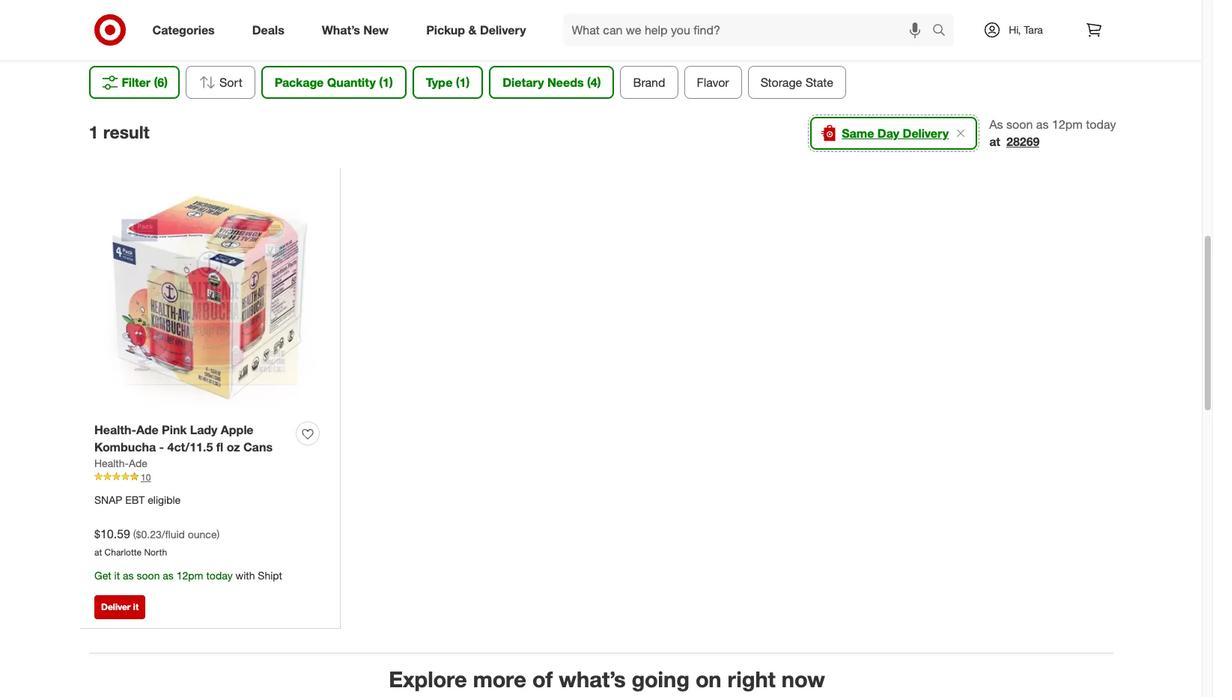Task type: locate. For each thing, give the bounding box(es) containing it.
ade
[[136, 422, 159, 437], [129, 457, 148, 469]]

as inside as soon as 12pm today at 28269
[[1037, 117, 1049, 132]]

it right deliver
[[133, 601, 139, 613]]

pickup
[[426, 22, 465, 37]]

as down the charlotte
[[123, 570, 134, 582]]

0 horizontal spatial it
[[114, 570, 120, 582]]

soon inside as soon as 12pm today at 28269
[[1007, 117, 1033, 132]]

filter
[[122, 75, 151, 90]]

search
[[926, 24, 962, 39]]

1 vertical spatial 12pm
[[177, 570, 203, 582]]

0 horizontal spatial as
[[123, 570, 134, 582]]

delivery for pickup & delivery
[[480, 22, 526, 37]]

(
[[133, 528, 136, 541]]

it right get on the left bottom of page
[[114, 570, 120, 582]]

at down as
[[990, 134, 1001, 149]]

12pm right as
[[1052, 117, 1083, 132]]

search button
[[926, 13, 962, 49]]

lady
[[190, 422, 218, 437]]

deliver
[[101, 601, 131, 613]]

it
[[114, 570, 120, 582], [133, 601, 139, 613]]

brand
[[633, 75, 666, 90]]

0 horizontal spatial soon
[[137, 570, 160, 582]]

soon down north
[[137, 570, 160, 582]]

oz
[[227, 440, 240, 455]]

it inside button
[[133, 601, 139, 613]]

0 vertical spatial ade
[[136, 422, 159, 437]]

$10.59 ( $0.23 /fluid ounce ) at charlotte north
[[94, 526, 220, 558]]

1 vertical spatial it
[[133, 601, 139, 613]]

flavor button
[[684, 66, 742, 99]]

health-ade link
[[94, 456, 148, 471]]

1 vertical spatial at
[[94, 547, 102, 558]]

1 vertical spatial soon
[[137, 570, 160, 582]]

1 horizontal spatial as
[[163, 570, 174, 582]]

0 vertical spatial delivery
[[480, 22, 526, 37]]

result
[[103, 121, 150, 142]]

1 horizontal spatial (1)
[[456, 75, 470, 90]]

0 vertical spatial today
[[1086, 117, 1117, 132]]

health- up kombucha
[[94, 422, 136, 437]]

ade left pink
[[136, 422, 159, 437]]

ade up 10
[[129, 457, 148, 469]]

0 horizontal spatial (1)
[[379, 75, 393, 90]]

health- inside health-ade pink lady apple kombucha - 4ct/11.5 fl oz cans
[[94, 422, 136, 437]]

delivery
[[480, 22, 526, 37], [903, 126, 949, 141]]

sort button
[[186, 66, 255, 99]]

0 horizontal spatial at
[[94, 547, 102, 558]]

advertisement region
[[152, 0, 1051, 35]]

at inside $10.59 ( $0.23 /fluid ounce ) at charlotte north
[[94, 547, 102, 558]]

at down $10.59
[[94, 547, 102, 558]]

2 health- from the top
[[94, 457, 129, 469]]

2 (1) from the left
[[456, 75, 470, 90]]

0 vertical spatial at
[[990, 134, 1001, 149]]

ade inside health-ade pink lady apple kombucha - 4ct/11.5 fl oz cans
[[136, 422, 159, 437]]

health-ade pink lady apple kombucha - 4ct/11.5 fl oz cans image
[[94, 182, 325, 413], [94, 182, 325, 413]]

shipt
[[258, 570, 282, 582]]

soon up 28269
[[1007, 117, 1033, 132]]

(1)
[[379, 75, 393, 90], [456, 75, 470, 90]]

delivery inside same day delivery button
[[903, 126, 949, 141]]

storage state button
[[748, 66, 847, 99]]

(1) right type
[[456, 75, 470, 90]]

0 vertical spatial 12pm
[[1052, 117, 1083, 132]]

health- down kombucha
[[94, 457, 129, 469]]

$0.23
[[136, 528, 162, 541]]

28269
[[1007, 134, 1040, 149]]

1 vertical spatial ade
[[129, 457, 148, 469]]

$10.59
[[94, 526, 130, 541]]

today
[[1086, 117, 1117, 132], [206, 570, 233, 582]]

flavor
[[697, 75, 729, 90]]

get it as soon as 12pm today with shipt
[[94, 570, 282, 582]]

hi, tara
[[1009, 23, 1043, 36]]

1 vertical spatial delivery
[[903, 126, 949, 141]]

kombucha
[[94, 440, 156, 455]]

at
[[990, 134, 1001, 149], [94, 547, 102, 558]]

as down north
[[163, 570, 174, 582]]

pickup & delivery
[[426, 22, 526, 37]]

what's new
[[322, 22, 389, 37]]

apple
[[221, 422, 254, 437]]

ade for health-ade pink lady apple kombucha - 4ct/11.5 fl oz cans
[[136, 422, 159, 437]]

health-ade pink lady apple kombucha - 4ct/11.5 fl oz cans link
[[94, 422, 290, 456]]

0 vertical spatial it
[[114, 570, 120, 582]]

deliver it
[[101, 601, 139, 613]]

0 horizontal spatial delivery
[[480, 22, 526, 37]]

health-
[[94, 422, 136, 437], [94, 457, 129, 469]]

0 vertical spatial health-
[[94, 422, 136, 437]]

12pm down ounce
[[177, 570, 203, 582]]

1 vertical spatial health-
[[94, 457, 129, 469]]

health-ade
[[94, 457, 148, 469]]

1 horizontal spatial at
[[990, 134, 1001, 149]]

12pm
[[1052, 117, 1083, 132], [177, 570, 203, 582]]

explore more of what's going on right now
[[389, 666, 825, 693]]

on
[[696, 666, 722, 693]]

package quantity (1)
[[275, 75, 393, 90]]

tara
[[1024, 23, 1043, 36]]

-
[[159, 440, 164, 455]]

1 horizontal spatial delivery
[[903, 126, 949, 141]]

1 horizontal spatial today
[[1086, 117, 1117, 132]]

(1) right quantity
[[379, 75, 393, 90]]

filter (6) button
[[89, 66, 180, 99]]

as
[[990, 117, 1003, 132]]

delivery right day
[[903, 126, 949, 141]]

same day delivery
[[842, 126, 949, 141]]

1 (1) from the left
[[379, 75, 393, 90]]

delivery for same day delivery
[[903, 126, 949, 141]]

type (1)
[[426, 75, 470, 90]]

delivery right &
[[480, 22, 526, 37]]

of
[[533, 666, 553, 693]]

dietary
[[503, 75, 544, 90]]

as
[[1037, 117, 1049, 132], [123, 570, 134, 582], [163, 570, 174, 582]]

2 horizontal spatial as
[[1037, 117, 1049, 132]]

categories
[[152, 22, 215, 37]]

0 vertical spatial soon
[[1007, 117, 1033, 132]]

storage state
[[761, 75, 834, 90]]

What can we help you find? suggestions appear below search field
[[563, 13, 936, 46]]

as up 28269
[[1037, 117, 1049, 132]]

(4)
[[587, 75, 601, 90]]

0 horizontal spatial today
[[206, 570, 233, 582]]

1 horizontal spatial it
[[133, 601, 139, 613]]

snap
[[94, 493, 122, 506]]

north
[[144, 547, 167, 558]]

1 horizontal spatial 12pm
[[1052, 117, 1083, 132]]

what's
[[559, 666, 626, 693]]

delivery inside "pickup & delivery" link
[[480, 22, 526, 37]]

1 horizontal spatial soon
[[1007, 117, 1033, 132]]

1 health- from the top
[[94, 422, 136, 437]]

day
[[878, 126, 900, 141]]

health- for health-ade
[[94, 457, 129, 469]]

needs
[[548, 75, 584, 90]]



Task type: describe. For each thing, give the bounding box(es) containing it.
get
[[94, 570, 111, 582]]

1 result
[[89, 121, 150, 142]]

sort
[[219, 75, 243, 90]]

what's
[[322, 22, 360, 37]]

categories link
[[140, 13, 234, 46]]

deliver it button
[[94, 595, 145, 619]]

28269 button
[[1007, 133, 1040, 150]]

eligible
[[148, 493, 181, 506]]

/fluid
[[162, 528, 185, 541]]

today inside as soon as 12pm today at 28269
[[1086, 117, 1117, 132]]

same
[[842, 126, 874, 141]]

it for get
[[114, 570, 120, 582]]

pickup & delivery link
[[414, 13, 545, 46]]

)
[[217, 528, 220, 541]]

health-ade pink lady apple kombucha - 4ct/11.5 fl oz cans
[[94, 422, 273, 455]]

it for deliver
[[133, 601, 139, 613]]

10 link
[[94, 471, 325, 484]]

explore
[[389, 666, 467, 693]]

now
[[782, 666, 825, 693]]

quantity
[[327, 75, 376, 90]]

package
[[275, 75, 324, 90]]

more
[[473, 666, 526, 693]]

fl
[[216, 440, 223, 455]]

sponsored
[[1006, 36, 1051, 47]]

deals
[[252, 22, 284, 37]]

cans
[[243, 440, 273, 455]]

going
[[632, 666, 690, 693]]

new
[[364, 22, 389, 37]]

(6)
[[154, 75, 168, 90]]

ade for health-ade
[[129, 457, 148, 469]]

storage
[[761, 75, 803, 90]]

12pm inside as soon as 12pm today at 28269
[[1052, 117, 1083, 132]]

hi,
[[1009, 23, 1021, 36]]

0 horizontal spatial 12pm
[[177, 570, 203, 582]]

type
[[426, 75, 453, 90]]

as soon as 12pm today at 28269
[[990, 117, 1117, 149]]

snap ebt eligible
[[94, 493, 181, 506]]

state
[[806, 75, 834, 90]]

what's new link
[[309, 13, 408, 46]]

deals link
[[240, 13, 303, 46]]

ounce
[[188, 528, 217, 541]]

10
[[141, 472, 151, 483]]

with
[[236, 570, 255, 582]]

at inside as soon as 12pm today at 28269
[[990, 134, 1001, 149]]

4ct/11.5
[[167, 440, 213, 455]]

1
[[89, 121, 98, 142]]

same day delivery button
[[811, 117, 978, 150]]

1 vertical spatial today
[[206, 570, 233, 582]]

health- for health-ade pink lady apple kombucha - 4ct/11.5 fl oz cans
[[94, 422, 136, 437]]

filter (6)
[[122, 75, 168, 90]]

pink
[[162, 422, 187, 437]]

brand button
[[621, 66, 678, 99]]

as for soon
[[123, 570, 134, 582]]

charlotte
[[105, 547, 142, 558]]

ebt
[[125, 493, 145, 506]]

&
[[469, 22, 477, 37]]

right
[[728, 666, 776, 693]]

dietary needs (4)
[[503, 75, 601, 90]]

as for 12pm
[[1037, 117, 1049, 132]]



Task type: vqa. For each thing, say whether or not it's contained in the screenshot.
sticks on the top left of page
no



